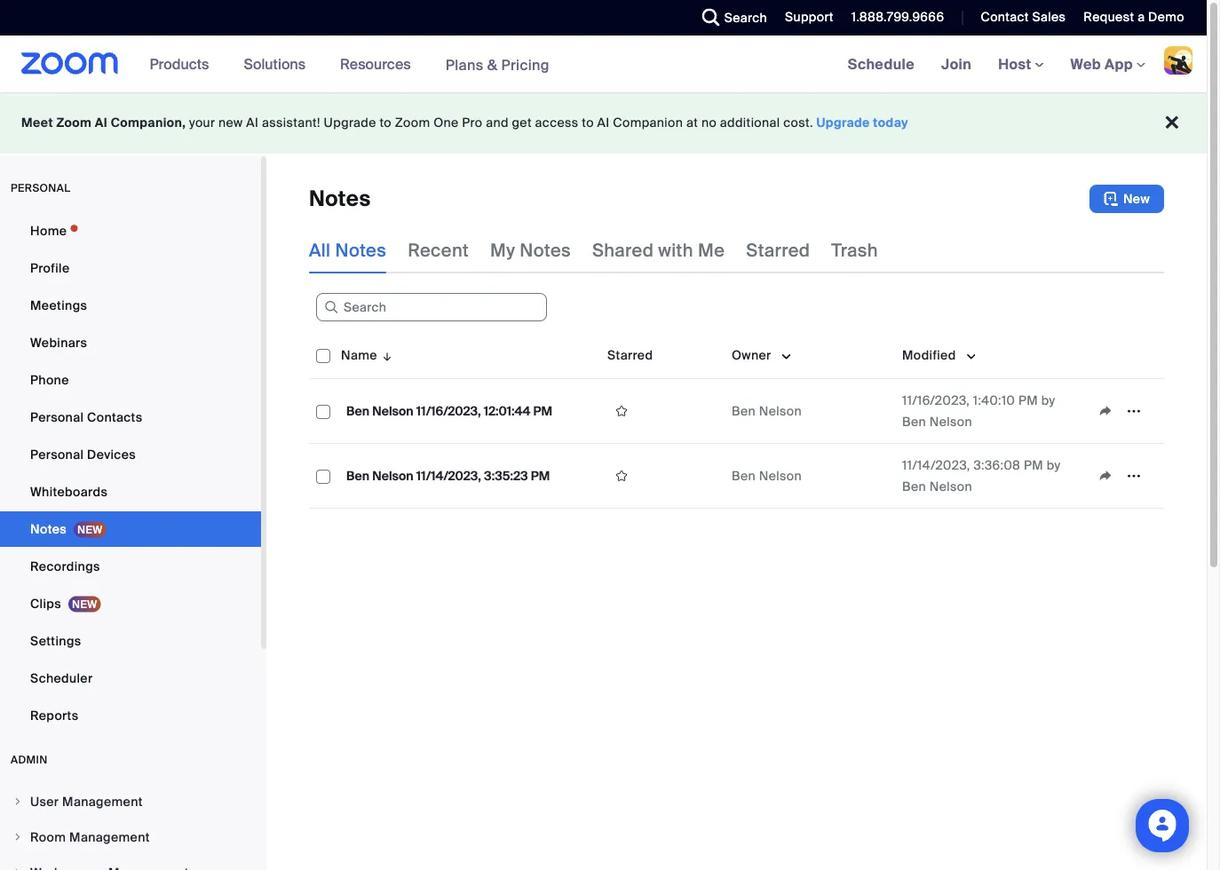 Task type: vqa. For each thing, say whether or not it's contained in the screenshot.
'11/16/2023,' within the 11/16/2023, 1:40:10 PM by Ben Nelson
yes



Task type: describe. For each thing, give the bounding box(es) containing it.
today
[[873, 115, 909, 131]]

user
[[30, 794, 59, 810]]

meet zoom ai companion, footer
[[0, 92, 1207, 154]]

request a demo
[[1084, 9, 1185, 25]]

with
[[658, 239, 694, 262]]

room
[[30, 829, 66, 846]]

new button
[[1090, 185, 1164, 213]]

scheduler
[[30, 670, 93, 687]]

11/14/2023, inside 11/14/2023, 3:36:08 pm by ben nelson
[[902, 457, 970, 473]]

share image for 11/16/2023, 1:40:10 pm by ben nelson
[[1092, 403, 1120, 419]]

right image
[[12, 832, 23, 843]]

tabs of all notes page tab list
[[309, 227, 878, 274]]

name
[[341, 347, 377, 363]]

shared with me
[[592, 239, 725, 262]]

plans
[[446, 55, 484, 74]]

starred inside tabs of all notes page tab list
[[746, 239, 810, 262]]

webinars
[[30, 334, 87, 351]]

home link
[[0, 213, 261, 249]]

schedule
[[848, 55, 915, 73]]

pricing
[[501, 55, 550, 74]]

admin menu menu
[[0, 785, 261, 870]]

11/16/2023, inside 11/16/2023, 1:40:10 pm by ben nelson
[[902, 392, 970, 409]]

whiteboards link
[[0, 474, 261, 510]]

web app
[[1071, 55, 1133, 73]]

meetings link
[[0, 288, 261, 323]]

reports link
[[0, 698, 261, 734]]

nelson inside 11/14/2023, 3:36:08 pm by ben nelson
[[930, 478, 973, 495]]

more options for ben nelson 11/14/2023, 3:35:23 pm image
[[1120, 468, 1148, 484]]

pm inside ben nelson 11/14/2023, 3:35:23 pm button
[[531, 468, 550, 484]]

me
[[698, 239, 725, 262]]

at
[[687, 115, 698, 131]]

user management
[[30, 794, 143, 810]]

11/14/2023, 3:36:08 pm by ben nelson
[[902, 457, 1061, 495]]

ben nelson 11/16/2023, 12:01:44 pm button
[[341, 400, 558, 423]]

host
[[998, 55, 1035, 73]]

12:01:44
[[484, 403, 531, 419]]

a
[[1138, 9, 1145, 25]]

admin
[[11, 753, 48, 767]]

profile
[[30, 260, 70, 276]]

personal contacts link
[[0, 400, 261, 435]]

no
[[702, 115, 717, 131]]

reports
[[30, 707, 79, 724]]

assistant!
[[262, 115, 320, 131]]

recent
[[408, 239, 469, 262]]

pm inside 11/16/2023, 1:40:10 pm by ben nelson
[[1019, 392, 1038, 409]]

schedule link
[[835, 36, 928, 92]]

personal menu menu
[[0, 213, 261, 735]]

1:40:10
[[973, 392, 1015, 409]]

nelson inside 11/16/2023, 1:40:10 pm by ben nelson
[[930, 413, 973, 430]]

management for user management
[[62, 794, 143, 810]]

phone link
[[0, 362, 261, 398]]

products button
[[150, 36, 217, 92]]

application for 11/14/2023, 3:36:08 pm by ben nelson
[[1092, 463, 1157, 489]]

2 zoom from the left
[[395, 115, 430, 131]]

ben inside 11/16/2023, 1:40:10 pm by ben nelson
[[902, 413, 926, 430]]

personal devices link
[[0, 437, 261, 473]]

3 ai from the left
[[597, 115, 610, 131]]

resources
[[340, 55, 411, 73]]

join link
[[928, 36, 985, 92]]

2 upgrade from the left
[[817, 115, 870, 131]]

one
[[434, 115, 459, 131]]

access
[[535, 115, 579, 131]]

ben nelson for 11/16/2023,
[[732, 403, 802, 419]]

management for room management
[[69, 829, 150, 846]]

my notes
[[490, 239, 571, 262]]

application for 11/16/2023, 1:40:10 pm by ben nelson
[[1092, 398, 1157, 425]]

solutions button
[[244, 36, 314, 92]]

ben nelson 11/14/2023, 3:35:23 pm unstarred image
[[608, 468, 636, 484]]

web app button
[[1071, 55, 1146, 73]]

notes right the all
[[335, 239, 386, 262]]

personal contacts
[[30, 409, 143, 425]]

your
[[189, 115, 215, 131]]

banner containing products
[[0, 36, 1207, 94]]

ben nelson 11/16/2023, 12:01:44 pm
[[346, 403, 552, 419]]

and
[[486, 115, 509, 131]]

demo
[[1149, 9, 1185, 25]]

join
[[942, 55, 972, 73]]

3:36:08
[[974, 457, 1021, 473]]

web
[[1071, 55, 1101, 73]]

1 upgrade from the left
[[324, 115, 376, 131]]

clips
[[30, 596, 61, 612]]

home
[[30, 222, 67, 239]]

modified
[[902, 347, 956, 363]]

Search text field
[[316, 293, 547, 322]]



Task type: locate. For each thing, give the bounding box(es) containing it.
by right 1:40:10
[[1042, 392, 1056, 409]]

clips link
[[0, 586, 261, 622]]

recordings link
[[0, 549, 261, 584]]

1.888.799.9666 button
[[838, 0, 949, 36], [852, 9, 945, 25]]

1 vertical spatial starred
[[608, 347, 653, 363]]

zoom logo image
[[21, 52, 119, 75]]

contact
[[981, 9, 1029, 25]]

1 vertical spatial management
[[69, 829, 150, 846]]

0 vertical spatial personal
[[30, 409, 84, 425]]

shared
[[592, 239, 654, 262]]

host button
[[998, 55, 1044, 73]]

0 vertical spatial starred
[[746, 239, 810, 262]]

ai right new
[[246, 115, 259, 131]]

pm right 1:40:10
[[1019, 392, 1038, 409]]

1 personal from the top
[[30, 409, 84, 425]]

11/14/2023,
[[902, 457, 970, 473], [416, 468, 481, 484]]

share image for 11/14/2023, 3:36:08 pm by ben nelson
[[1092, 468, 1120, 484]]

menu item
[[0, 856, 261, 870]]

ben inside 11/14/2023, 3:36:08 pm by ben nelson
[[902, 478, 926, 495]]

app
[[1105, 55, 1133, 73]]

right image inside user management menu item
[[12, 797, 23, 807]]

1 ben nelson from the top
[[732, 403, 802, 419]]

starred inside application
[[608, 347, 653, 363]]

more options for ben nelson 11/16/2023, 12:01:44 pm image
[[1120, 403, 1148, 419]]

all notes
[[309, 239, 386, 262]]

by for 11/16/2023, 1:40:10 pm by ben nelson
[[1042, 392, 1056, 409]]

11/14/2023, inside button
[[416, 468, 481, 484]]

notes right "my"
[[520, 239, 571, 262]]

to down resources dropdown button
[[380, 115, 392, 131]]

1 horizontal spatial 11/16/2023,
[[902, 392, 970, 409]]

11/14/2023, left 3:35:23
[[416, 468, 481, 484]]

ben nelson 11/14/2023, 3:35:23 pm button
[[341, 465, 555, 488]]

phone
[[30, 372, 69, 388]]

0 horizontal spatial upgrade
[[324, 115, 376, 131]]

0 horizontal spatial 11/16/2023,
[[416, 403, 481, 419]]

trash
[[832, 239, 878, 262]]

notes up the recordings
[[30, 521, 67, 537]]

1 zoom from the left
[[56, 115, 92, 131]]

personal
[[11, 181, 71, 195]]

upgrade today link
[[817, 115, 909, 131]]

right image
[[12, 797, 23, 807], [12, 868, 23, 870]]

personal down 'phone'
[[30, 409, 84, 425]]

1.888.799.9666
[[852, 9, 945, 25]]

zoom
[[56, 115, 92, 131], [395, 115, 430, 131]]

1 vertical spatial ben nelson
[[732, 468, 802, 484]]

nelson
[[372, 403, 414, 419], [759, 403, 802, 419], [930, 413, 973, 430], [372, 468, 414, 484], [759, 468, 802, 484], [930, 478, 973, 495]]

1 horizontal spatial zoom
[[395, 115, 430, 131]]

by
[[1042, 392, 1056, 409], [1047, 457, 1061, 473]]

pm inside 11/14/2023, 3:36:08 pm by ben nelson
[[1024, 457, 1044, 473]]

11/16/2023, inside button
[[416, 403, 481, 419]]

1 share image from the top
[[1092, 403, 1120, 419]]

meetings
[[30, 297, 87, 314]]

scheduler link
[[0, 661, 261, 696]]

support link
[[772, 0, 838, 36], [785, 9, 834, 25]]

0 vertical spatial by
[[1042, 392, 1056, 409]]

all
[[309, 239, 331, 262]]

0 horizontal spatial starred
[[608, 347, 653, 363]]

search
[[725, 9, 767, 26]]

starred up "ben nelson 11/16/2023, 12:01:44 pm unstarred" icon
[[608, 347, 653, 363]]

search button
[[689, 0, 772, 36]]

ben nelson 11/14/2023, 3:35:23 pm
[[346, 468, 550, 484]]

notes up "all notes"
[[309, 185, 371, 213]]

0 vertical spatial right image
[[12, 797, 23, 807]]

1 horizontal spatial ai
[[246, 115, 259, 131]]

notes inside personal menu menu
[[30, 521, 67, 537]]

companion
[[613, 115, 683, 131]]

additional
[[720, 115, 780, 131]]

new
[[1124, 191, 1150, 207]]

&
[[487, 55, 498, 74]]

my
[[490, 239, 515, 262]]

11/14/2023, left 3:36:08
[[902, 457, 970, 473]]

pm right '12:01:44'
[[533, 403, 552, 419]]

zoom right meet
[[56, 115, 92, 131]]

0 horizontal spatial to
[[380, 115, 392, 131]]

2 horizontal spatial ai
[[597, 115, 610, 131]]

share image
[[1092, 403, 1120, 419], [1092, 468, 1120, 484]]

0 vertical spatial ben nelson
[[732, 403, 802, 419]]

cost.
[[784, 115, 813, 131]]

0 vertical spatial management
[[62, 794, 143, 810]]

2 right image from the top
[[12, 868, 23, 870]]

plans & pricing link
[[446, 55, 550, 74], [446, 55, 550, 74]]

by right 3:36:08
[[1047, 457, 1061, 473]]

to right the access
[[582, 115, 594, 131]]

management up room management at bottom left
[[62, 794, 143, 810]]

pm
[[1019, 392, 1038, 409], [533, 403, 552, 419], [1024, 457, 1044, 473], [531, 468, 550, 484]]

by inside 11/16/2023, 1:40:10 pm by ben nelson
[[1042, 392, 1056, 409]]

pm right 3:36:08
[[1024, 457, 1044, 473]]

1 vertical spatial right image
[[12, 868, 23, 870]]

product information navigation
[[136, 36, 563, 94]]

ben inside ben nelson 11/16/2023, 12:01:44 pm button
[[346, 403, 370, 419]]

ben inside ben nelson 11/14/2023, 3:35:23 pm button
[[346, 468, 370, 484]]

1 ai from the left
[[95, 115, 108, 131]]

ben
[[346, 403, 370, 419], [732, 403, 756, 419], [902, 413, 926, 430], [346, 468, 370, 484], [732, 468, 756, 484], [902, 478, 926, 495]]

whiteboards
[[30, 484, 108, 500]]

notes link
[[0, 512, 261, 547]]

right image down right icon
[[12, 868, 23, 870]]

1 vertical spatial by
[[1047, 457, 1061, 473]]

personal
[[30, 409, 84, 425], [30, 446, 84, 463]]

settings link
[[0, 624, 261, 659]]

application containing name
[[309, 332, 1178, 522]]

management inside menu item
[[69, 829, 150, 846]]

0 horizontal spatial zoom
[[56, 115, 92, 131]]

11/16/2023, left '12:01:44'
[[416, 403, 481, 419]]

notes
[[309, 185, 371, 213], [335, 239, 386, 262], [520, 239, 571, 262], [30, 521, 67, 537]]

2 ben nelson from the top
[[732, 468, 802, 484]]

ben nelson for 11/14/2023,
[[732, 468, 802, 484]]

1 horizontal spatial starred
[[746, 239, 810, 262]]

new
[[219, 115, 243, 131]]

meetings navigation
[[835, 36, 1207, 94]]

upgrade down 'product information' navigation
[[324, 115, 376, 131]]

1 right image from the top
[[12, 797, 23, 807]]

products
[[150, 55, 209, 73]]

get
[[512, 115, 532, 131]]

personal for personal devices
[[30, 446, 84, 463]]

upgrade right cost.
[[817, 115, 870, 131]]

sales
[[1033, 9, 1066, 25]]

ben nelson
[[732, 403, 802, 419], [732, 468, 802, 484]]

0 horizontal spatial 11/14/2023,
[[416, 468, 481, 484]]

by inside 11/14/2023, 3:36:08 pm by ben nelson
[[1047, 457, 1061, 473]]

1 horizontal spatial 11/14/2023,
[[902, 457, 970, 473]]

solutions
[[244, 55, 306, 73]]

1 vertical spatial personal
[[30, 446, 84, 463]]

1 horizontal spatial upgrade
[[817, 115, 870, 131]]

contact sales
[[981, 9, 1066, 25]]

2 ai from the left
[[246, 115, 259, 131]]

ai
[[95, 115, 108, 131], [246, 115, 259, 131], [597, 115, 610, 131]]

1 to from the left
[[380, 115, 392, 131]]

share image down 'more options for ben nelson 11/16/2023, 12:01:44 pm' image
[[1092, 468, 1120, 484]]

arrow down image
[[377, 345, 394, 366]]

banner
[[0, 36, 1207, 94]]

1 horizontal spatial to
[[582, 115, 594, 131]]

2 share image from the top
[[1092, 468, 1120, 484]]

2 to from the left
[[582, 115, 594, 131]]

meet zoom ai companion, your new ai assistant! upgrade to zoom one pro and get access to ai companion at no additional cost. upgrade today
[[21, 115, 909, 131]]

share image up more options for ben nelson 11/14/2023, 3:35:23 pm image
[[1092, 403, 1120, 419]]

resources button
[[340, 36, 419, 92]]

personal up whiteboards
[[30, 446, 84, 463]]

personal devices
[[30, 446, 136, 463]]

pm right 3:35:23
[[531, 468, 550, 484]]

recordings
[[30, 558, 100, 575]]

pro
[[462, 115, 483, 131]]

profile link
[[0, 250, 261, 286]]

personal for personal contacts
[[30, 409, 84, 425]]

contact sales link
[[968, 0, 1071, 36], [981, 9, 1066, 25]]

contacts
[[87, 409, 143, 425]]

to
[[380, 115, 392, 131], [582, 115, 594, 131]]

ben nelson 11/16/2023, 12:01:44 pm unstarred image
[[608, 403, 636, 419]]

support
[[785, 9, 834, 25]]

request
[[1084, 9, 1135, 25]]

request a demo link
[[1071, 0, 1207, 36], [1084, 9, 1185, 25]]

0 horizontal spatial ai
[[95, 115, 108, 131]]

management down user management menu item
[[69, 829, 150, 846]]

pm inside ben nelson 11/16/2023, 12:01:44 pm button
[[533, 403, 552, 419]]

2 personal from the top
[[30, 446, 84, 463]]

room management menu item
[[0, 821, 261, 854]]

room management
[[30, 829, 150, 846]]

11/16/2023,
[[902, 392, 970, 409], [416, 403, 481, 419]]

ai left companion
[[597, 115, 610, 131]]

profile picture image
[[1164, 46, 1193, 75]]

starred right me
[[746, 239, 810, 262]]

right image left user
[[12, 797, 23, 807]]

11/16/2023, 1:40:10 pm by ben nelson
[[902, 392, 1056, 430]]

0 vertical spatial share image
[[1092, 403, 1120, 419]]

11/16/2023, down the modified
[[902, 392, 970, 409]]

meet
[[21, 115, 53, 131]]

application
[[309, 332, 1178, 522], [1092, 398, 1157, 425], [1092, 463, 1157, 489]]

1 vertical spatial share image
[[1092, 468, 1120, 484]]

3:35:23
[[484, 468, 528, 484]]

zoom left one
[[395, 115, 430, 131]]

settings
[[30, 633, 81, 649]]

ai left companion,
[[95, 115, 108, 131]]

plans & pricing
[[446, 55, 550, 74]]

devices
[[87, 446, 136, 463]]

user management menu item
[[0, 785, 261, 819]]

by for 11/14/2023, 3:36:08 pm by ben nelson
[[1047, 457, 1061, 473]]

management inside menu item
[[62, 794, 143, 810]]

companion,
[[111, 115, 186, 131]]



